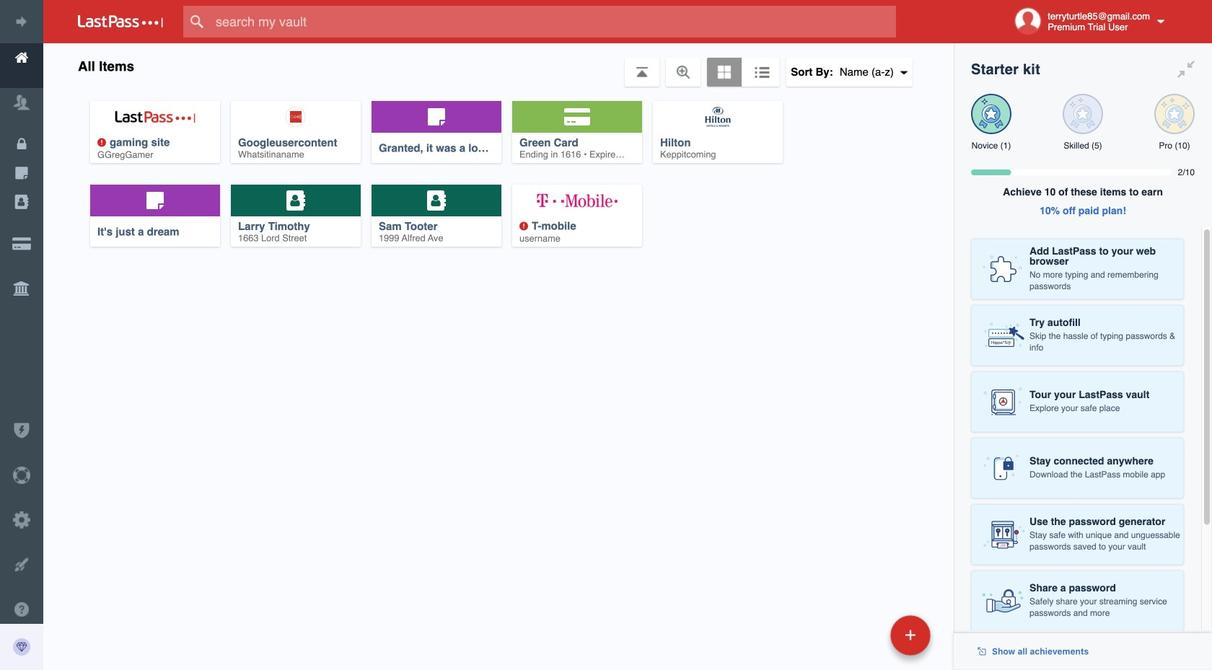 Task type: describe. For each thing, give the bounding box(es) containing it.
vault options navigation
[[43, 43, 954, 87]]

Search search field
[[183, 6, 924, 38]]



Task type: locate. For each thing, give the bounding box(es) containing it.
new item element
[[791, 615, 936, 656]]

new item navigation
[[791, 611, 940, 670]]

lastpass image
[[78, 15, 163, 28]]

main navigation navigation
[[0, 0, 208, 670]]

search my vault text field
[[183, 6, 924, 38]]



Task type: vqa. For each thing, say whether or not it's contained in the screenshot.
New item navigation
yes



